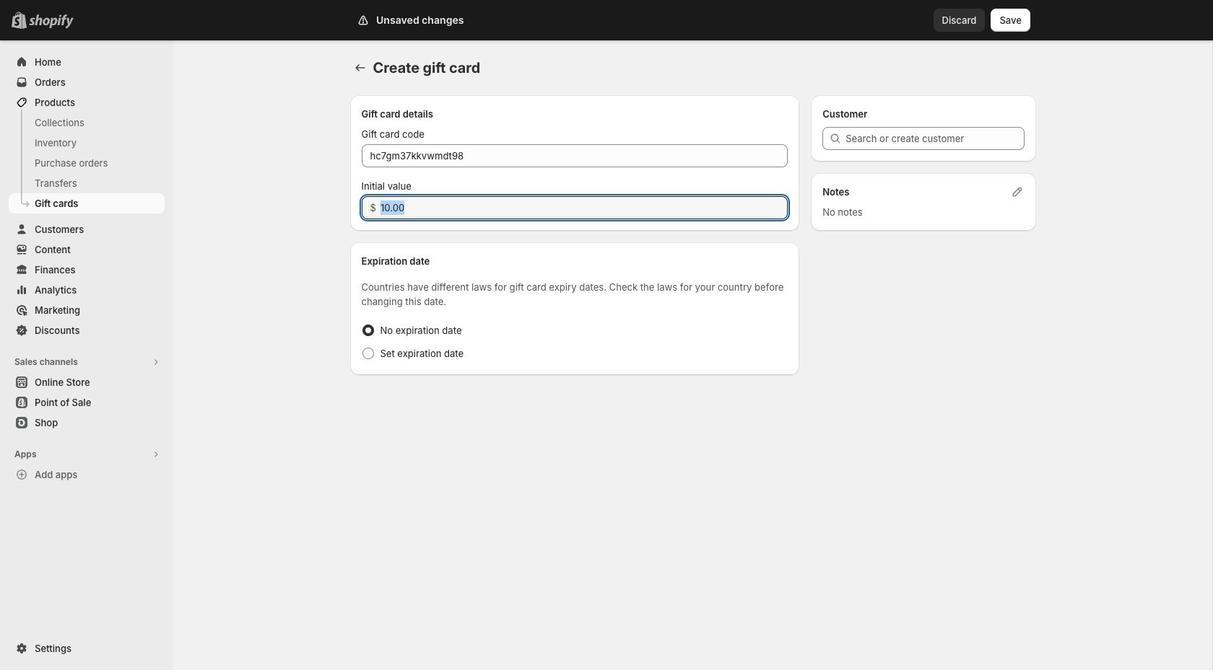 Task type: vqa. For each thing, say whether or not it's contained in the screenshot.
text box at the top of page
yes



Task type: locate. For each thing, give the bounding box(es) containing it.
  text field
[[380, 196, 788, 220]]

Search or create customer text field
[[846, 127, 1024, 150]]

None text field
[[361, 144, 788, 168]]



Task type: describe. For each thing, give the bounding box(es) containing it.
shopify image
[[32, 14, 77, 29]]



